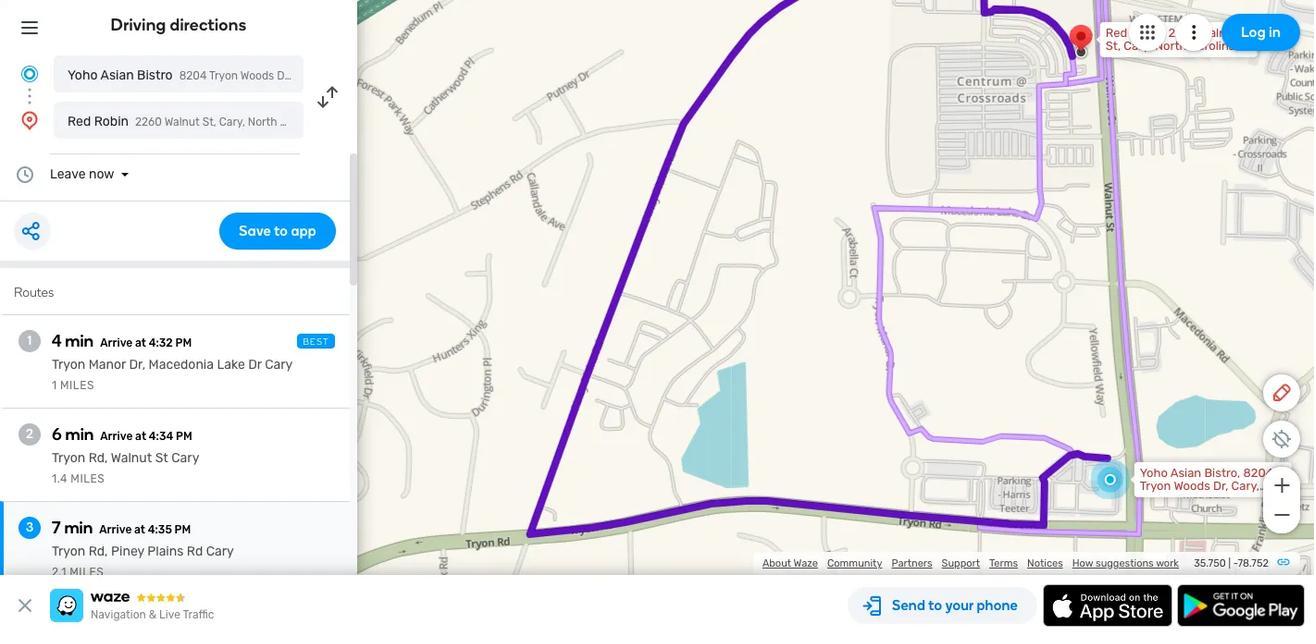 Task type: describe. For each thing, give the bounding box(es) containing it.
states for robin
[[365, 116, 398, 129]]

miles inside tryon rd, walnut st cary 1.4 miles
[[71, 473, 105, 486]]

at for 7 min
[[134, 524, 145, 537]]

how suggestions work link
[[1073, 558, 1179, 570]]

terms link
[[989, 558, 1018, 570]]

[missing "en.livemap.styleguide.close" translation] image
[[852, 599, 870, 617]]

united for robin,
[[1106, 52, 1143, 66]]

rd
[[187, 544, 203, 560]]

support
[[942, 558, 980, 570]]

notices
[[1027, 558, 1063, 570]]

north for robin,
[[1155, 39, 1187, 53]]

now
[[89, 167, 114, 182]]

35.750 | -78.752
[[1194, 558, 1269, 570]]

4
[[52, 331, 62, 352]]

2260 for robin
[[135, 116, 162, 129]]

rd, for 7 min
[[89, 544, 108, 560]]

tryon for 6
[[52, 451, 85, 467]]

community
[[827, 558, 883, 570]]

walnut for robin,
[[1200, 26, 1239, 40]]

tryon for 4
[[52, 357, 85, 373]]

35.750
[[1194, 558, 1226, 570]]

red for robin,
[[1106, 26, 1128, 40]]

yoho
[[68, 68, 98, 83]]

st, for robin,
[[1106, 39, 1121, 53]]

asian
[[100, 68, 134, 83]]

arrive for 6 min
[[100, 430, 133, 443]]

routes
[[14, 285, 54, 301]]

support link
[[942, 558, 980, 570]]

0 vertical spatial 1
[[27, 333, 32, 349]]

min for 6 min
[[65, 425, 94, 445]]

rd, for 6 min
[[89, 451, 108, 467]]

partners
[[892, 558, 933, 570]]

red robin, 2260 walnut st, cary, north carolina, united states
[[1106, 26, 1239, 66]]

states for robin,
[[1146, 52, 1182, 66]]

driving directions
[[111, 15, 247, 35]]

lake
[[217, 357, 245, 373]]

tryon manor dr, macedonia lake dr cary 1 miles
[[52, 357, 293, 392]]

7 min arrive at 4:35 pm
[[52, 518, 191, 539]]

|
[[1229, 558, 1231, 570]]

how
[[1073, 558, 1093, 570]]

4:35
[[148, 524, 172, 537]]

walnut inside tryon rd, walnut st cary 1.4 miles
[[111, 451, 152, 467]]

4:34
[[149, 430, 173, 443]]

location image
[[19, 109, 41, 131]]

pm for 7 min
[[175, 524, 191, 537]]

&
[[149, 609, 157, 622]]

2.1
[[52, 566, 67, 579]]

partners link
[[892, 558, 933, 570]]

terms
[[989, 558, 1018, 570]]

cary, for robin
[[219, 116, 245, 129]]

-
[[1234, 558, 1238, 570]]

yoho asian bistro button
[[54, 56, 304, 93]]

at for 6 min
[[135, 430, 146, 443]]

carolina, for robin
[[280, 116, 325, 129]]

pencil image
[[1271, 382, 1293, 405]]

waze
[[794, 558, 818, 570]]

directions
[[170, 15, 247, 35]]

zoom in image
[[1270, 475, 1294, 497]]

7
[[52, 518, 61, 539]]

current location image
[[19, 63, 41, 85]]

min for 4 min
[[65, 331, 94, 352]]

best
[[303, 337, 330, 348]]

at for 4 min
[[135, 337, 146, 350]]

piney
[[111, 544, 144, 560]]

leave
[[50, 167, 86, 182]]

tryon rd, piney plains rd cary 2.1 miles
[[52, 544, 234, 579]]

tryon for 7
[[52, 544, 85, 560]]

robin
[[94, 114, 129, 130]]

pm for 6 min
[[176, 430, 192, 443]]

navigation & live traffic
[[91, 609, 214, 622]]

driving
[[111, 15, 166, 35]]

pm for 4 min
[[175, 337, 192, 350]]

miles inside tryon rd, piney plains rd cary 2.1 miles
[[70, 566, 104, 579]]

3
[[26, 520, 33, 536]]

2260 for robin,
[[1169, 26, 1198, 40]]



Task type: locate. For each thing, give the bounding box(es) containing it.
red robin 2260 walnut st, cary, north carolina, united states
[[68, 114, 398, 130]]

zoom out image
[[1270, 504, 1294, 527]]

at inside 6 min arrive at 4:34 pm
[[135, 430, 146, 443]]

rd, inside tryon rd, walnut st cary 1.4 miles
[[89, 451, 108, 467]]

2 rd, from the top
[[89, 544, 108, 560]]

1 vertical spatial min
[[65, 425, 94, 445]]

1 horizontal spatial carolina,
[[1190, 39, 1239, 53]]

1 inside 'tryon manor dr, macedonia lake dr cary 1 miles'
[[52, 380, 57, 392]]

1 horizontal spatial 1
[[52, 380, 57, 392]]

st,
[[1106, 39, 1121, 53], [202, 116, 216, 129]]

min right "6"
[[65, 425, 94, 445]]

2 tryon from the top
[[52, 451, 85, 467]]

pm inside 4 min arrive at 4:32 pm
[[175, 337, 192, 350]]

st, inside red robin, 2260 walnut st, cary, north carolina, united states
[[1106, 39, 1121, 53]]

1 vertical spatial united
[[328, 116, 362, 129]]

united inside red robin, 2260 walnut st, cary, north carolina, united states
[[1106, 52, 1143, 66]]

live
[[159, 609, 180, 622]]

1 horizontal spatial cary,
[[1124, 39, 1152, 53]]

tryon inside tryon rd, piney plains rd cary 2.1 miles
[[52, 544, 85, 560]]

2 vertical spatial walnut
[[111, 451, 152, 467]]

carolina,
[[1190, 39, 1239, 53], [280, 116, 325, 129]]

walnut for robin
[[164, 116, 200, 129]]

2 vertical spatial pm
[[175, 524, 191, 537]]

dr,
[[129, 357, 145, 373]]

cary inside tryon rd, walnut st cary 1.4 miles
[[171, 451, 199, 467]]

pm up macedonia
[[175, 337, 192, 350]]

0 vertical spatial cary,
[[1124, 39, 1152, 53]]

tryon inside 'tryon manor dr, macedonia lake dr cary 1 miles'
[[52, 357, 85, 373]]

arrive inside 6 min arrive at 4:34 pm
[[100, 430, 133, 443]]

1 horizontal spatial walnut
[[164, 116, 200, 129]]

1 horizontal spatial 2260
[[1169, 26, 1198, 40]]

at inside 7 min arrive at 4:35 pm
[[134, 524, 145, 537]]

0 vertical spatial arrive
[[100, 337, 133, 350]]

min for 7 min
[[64, 518, 93, 539]]

cary right the rd
[[206, 544, 234, 560]]

0 vertical spatial united
[[1106, 52, 1143, 66]]

arrive up piney
[[99, 524, 132, 537]]

st
[[155, 451, 168, 467]]

1 vertical spatial states
[[365, 116, 398, 129]]

1 vertical spatial at
[[135, 430, 146, 443]]

traffic
[[183, 609, 214, 622]]

miles
[[60, 380, 94, 392], [71, 473, 105, 486], [70, 566, 104, 579]]

tryon up 2.1
[[52, 544, 85, 560]]

arrive
[[100, 337, 133, 350], [100, 430, 133, 443], [99, 524, 132, 537]]

at left 4:35
[[134, 524, 145, 537]]

tryon up 1.4
[[52, 451, 85, 467]]

2260 inside red robin, 2260 walnut st, cary, north carolina, united states
[[1169, 26, 1198, 40]]

cary
[[265, 357, 293, 373], [171, 451, 199, 467], [206, 544, 234, 560]]

clock image
[[14, 164, 36, 186]]

1 vertical spatial st,
[[202, 116, 216, 129]]

at
[[135, 337, 146, 350], [135, 430, 146, 443], [134, 524, 145, 537]]

united inside the red robin 2260 walnut st, cary, north carolina, united states
[[328, 116, 362, 129]]

walnut inside red robin, 2260 walnut st, cary, north carolina, united states
[[1200, 26, 1239, 40]]

1 down 4
[[52, 380, 57, 392]]

0 vertical spatial cary
[[265, 357, 293, 373]]

x image
[[14, 595, 36, 617]]

about
[[763, 558, 792, 570]]

tryon down 4
[[52, 357, 85, 373]]

1 vertical spatial north
[[248, 116, 277, 129]]

carolina, inside red robin, 2260 walnut st, cary, north carolina, united states
[[1190, 39, 1239, 53]]

1 horizontal spatial red
[[1106, 26, 1128, 40]]

0 vertical spatial tryon
[[52, 357, 85, 373]]

1 vertical spatial 2260
[[135, 116, 162, 129]]

1 vertical spatial arrive
[[100, 430, 133, 443]]

walnut inside the red robin 2260 walnut st, cary, north carolina, united states
[[164, 116, 200, 129]]

1 vertical spatial cary
[[171, 451, 199, 467]]

st, for robin
[[202, 116, 216, 129]]

robin,
[[1131, 26, 1166, 40]]

4 min arrive at 4:32 pm
[[52, 331, 192, 352]]

tryon rd, walnut st cary 1.4 miles
[[52, 451, 199, 486]]

0 vertical spatial miles
[[60, 380, 94, 392]]

rd, left piney
[[89, 544, 108, 560]]

2
[[26, 427, 33, 442]]

cary, inside red robin, 2260 walnut st, cary, north carolina, united states
[[1124, 39, 1152, 53]]

pm right 4:35
[[175, 524, 191, 537]]

at inside 4 min arrive at 4:32 pm
[[135, 337, 146, 350]]

1 horizontal spatial states
[[1146, 52, 1182, 66]]

cary inside 'tryon manor dr, macedonia lake dr cary 1 miles'
[[265, 357, 293, 373]]

red left robin on the left of page
[[68, 114, 91, 130]]

red
[[1106, 26, 1128, 40], [68, 114, 91, 130]]

walnut down yoho asian bistro button
[[164, 116, 200, 129]]

0 vertical spatial walnut
[[1200, 26, 1239, 40]]

miles down manor
[[60, 380, 94, 392]]

walnut down 6 min arrive at 4:34 pm
[[111, 451, 152, 467]]

2260
[[1169, 26, 1198, 40], [135, 116, 162, 129]]

1 horizontal spatial north
[[1155, 39, 1187, 53]]

0 vertical spatial carolina,
[[1190, 39, 1239, 53]]

leave now
[[50, 167, 114, 182]]

cary, inside the red robin 2260 walnut st, cary, north carolina, united states
[[219, 116, 245, 129]]

1 horizontal spatial united
[[1106, 52, 1143, 66]]

notices link
[[1027, 558, 1063, 570]]

arrive up tryon rd, walnut st cary 1.4 miles
[[100, 430, 133, 443]]

cary inside tryon rd, piney plains rd cary 2.1 miles
[[206, 544, 234, 560]]

carolina, inside the red robin 2260 walnut st, cary, north carolina, united states
[[280, 116, 325, 129]]

0 vertical spatial pm
[[175, 337, 192, 350]]

cary right dr
[[265, 357, 293, 373]]

cary right st
[[171, 451, 199, 467]]

states inside red robin, 2260 walnut st, cary, north carolina, united states
[[1146, 52, 1182, 66]]

rd,
[[89, 451, 108, 467], [89, 544, 108, 560]]

1.4
[[52, 473, 68, 486]]

st, down yoho asian bistro button
[[202, 116, 216, 129]]

1 vertical spatial carolina,
[[280, 116, 325, 129]]

0 vertical spatial rd,
[[89, 451, 108, 467]]

0 vertical spatial north
[[1155, 39, 1187, 53]]

north for robin
[[248, 116, 277, 129]]

0 vertical spatial at
[[135, 337, 146, 350]]

1
[[27, 333, 32, 349], [52, 380, 57, 392]]

2260 right robin on the left of page
[[135, 116, 162, 129]]

0 horizontal spatial north
[[248, 116, 277, 129]]

0 horizontal spatial walnut
[[111, 451, 152, 467]]

tryon inside tryon rd, walnut st cary 1.4 miles
[[52, 451, 85, 467]]

1 vertical spatial miles
[[71, 473, 105, 486]]

united
[[1106, 52, 1143, 66], [328, 116, 362, 129]]

1 horizontal spatial cary
[[206, 544, 234, 560]]

rd, inside tryon rd, piney plains rd cary 2.1 miles
[[89, 544, 108, 560]]

0 horizontal spatial 2260
[[135, 116, 162, 129]]

miles inside 'tryon manor dr, macedonia lake dr cary 1 miles'
[[60, 380, 94, 392]]

st, inside the red robin 2260 walnut st, cary, north carolina, united states
[[202, 116, 216, 129]]

suggestions
[[1096, 558, 1154, 570]]

at left 4:32
[[135, 337, 146, 350]]

pm
[[175, 337, 192, 350], [176, 430, 192, 443], [175, 524, 191, 537]]

walnut right robin,
[[1200, 26, 1239, 40]]

2 horizontal spatial walnut
[[1200, 26, 1239, 40]]

1 rd, from the top
[[89, 451, 108, 467]]

3 tryon from the top
[[52, 544, 85, 560]]

0 vertical spatial st,
[[1106, 39, 1121, 53]]

rd, down 6 min arrive at 4:34 pm
[[89, 451, 108, 467]]

navigation
[[91, 609, 146, 622]]

about waze community partners support terms notices how suggestions work
[[763, 558, 1179, 570]]

north inside the red robin 2260 walnut st, cary, north carolina, united states
[[248, 116, 277, 129]]

cary,
[[1124, 39, 1152, 53], [219, 116, 245, 129]]

2260 right robin,
[[1169, 26, 1198, 40]]

arrive inside 7 min arrive at 4:35 pm
[[99, 524, 132, 537]]

0 horizontal spatial states
[[365, 116, 398, 129]]

0 horizontal spatial united
[[328, 116, 362, 129]]

miles right 2.1
[[70, 566, 104, 579]]

link image
[[1276, 555, 1291, 570]]

78.752
[[1238, 558, 1269, 570]]

2 horizontal spatial cary
[[265, 357, 293, 373]]

1 vertical spatial 1
[[52, 380, 57, 392]]

dr
[[248, 357, 262, 373]]

1 vertical spatial cary,
[[219, 116, 245, 129]]

st, left robin,
[[1106, 39, 1121, 53]]

arrive up manor
[[100, 337, 133, 350]]

red for robin
[[68, 114, 91, 130]]

community link
[[827, 558, 883, 570]]

united for robin
[[328, 116, 362, 129]]

0 horizontal spatial cary
[[171, 451, 199, 467]]

1 vertical spatial tryon
[[52, 451, 85, 467]]

2 vertical spatial at
[[134, 524, 145, 537]]

macedonia
[[149, 357, 214, 373]]

0 horizontal spatial st,
[[202, 116, 216, 129]]

pm inside 6 min arrive at 4:34 pm
[[176, 430, 192, 443]]

0 horizontal spatial carolina,
[[280, 116, 325, 129]]

4:32
[[149, 337, 173, 350]]

6
[[52, 425, 62, 445]]

red left robin,
[[1106, 26, 1128, 40]]

1 tryon from the top
[[52, 357, 85, 373]]

walnut
[[1200, 26, 1239, 40], [164, 116, 200, 129], [111, 451, 152, 467]]

pm inside 7 min arrive at 4:35 pm
[[175, 524, 191, 537]]

2 vertical spatial arrive
[[99, 524, 132, 537]]

1 vertical spatial pm
[[176, 430, 192, 443]]

0 vertical spatial states
[[1146, 52, 1182, 66]]

2260 inside the red robin 2260 walnut st, cary, north carolina, united states
[[135, 116, 162, 129]]

0 vertical spatial red
[[1106, 26, 1128, 40]]

yoho asian bistro
[[68, 68, 173, 83]]

states
[[1146, 52, 1182, 66], [365, 116, 398, 129]]

6 min arrive at 4:34 pm
[[52, 425, 192, 445]]

carolina, for robin,
[[1190, 39, 1239, 53]]

north inside red robin, 2260 walnut st, cary, north carolina, united states
[[1155, 39, 1187, 53]]

red inside red robin, 2260 walnut st, cary, north carolina, united states
[[1106, 26, 1128, 40]]

plains
[[147, 544, 184, 560]]

about waze link
[[763, 558, 818, 570]]

1 vertical spatial walnut
[[164, 116, 200, 129]]

min right 7
[[64, 518, 93, 539]]

2 vertical spatial cary
[[206, 544, 234, 560]]

2 vertical spatial min
[[64, 518, 93, 539]]

work
[[1156, 558, 1179, 570]]

1 vertical spatial rd,
[[89, 544, 108, 560]]

1 vertical spatial red
[[68, 114, 91, 130]]

arrive for 7 min
[[99, 524, 132, 537]]

min right 4
[[65, 331, 94, 352]]

0 horizontal spatial 1
[[27, 333, 32, 349]]

arrive for 4 min
[[100, 337, 133, 350]]

1 left 4
[[27, 333, 32, 349]]

tryon
[[52, 357, 85, 373], [52, 451, 85, 467], [52, 544, 85, 560]]

0 vertical spatial 2260
[[1169, 26, 1198, 40]]

north
[[1155, 39, 1187, 53], [248, 116, 277, 129]]

min
[[65, 331, 94, 352], [65, 425, 94, 445], [64, 518, 93, 539]]

1 horizontal spatial st,
[[1106, 39, 1121, 53]]

manor
[[89, 357, 126, 373]]

0 horizontal spatial cary,
[[219, 116, 245, 129]]

2 vertical spatial tryon
[[52, 544, 85, 560]]

states inside the red robin 2260 walnut st, cary, north carolina, united states
[[365, 116, 398, 129]]

0 horizontal spatial red
[[68, 114, 91, 130]]

0 vertical spatial min
[[65, 331, 94, 352]]

arrive inside 4 min arrive at 4:32 pm
[[100, 337, 133, 350]]

at left 4:34
[[135, 430, 146, 443]]

miles right 1.4
[[71, 473, 105, 486]]

pm right 4:34
[[176, 430, 192, 443]]

2 vertical spatial miles
[[70, 566, 104, 579]]

cary, for robin,
[[1124, 39, 1152, 53]]

bistro
[[137, 68, 173, 83]]



Task type: vqa. For each thing, say whether or not it's contained in the screenshot.
Robin's United
yes



